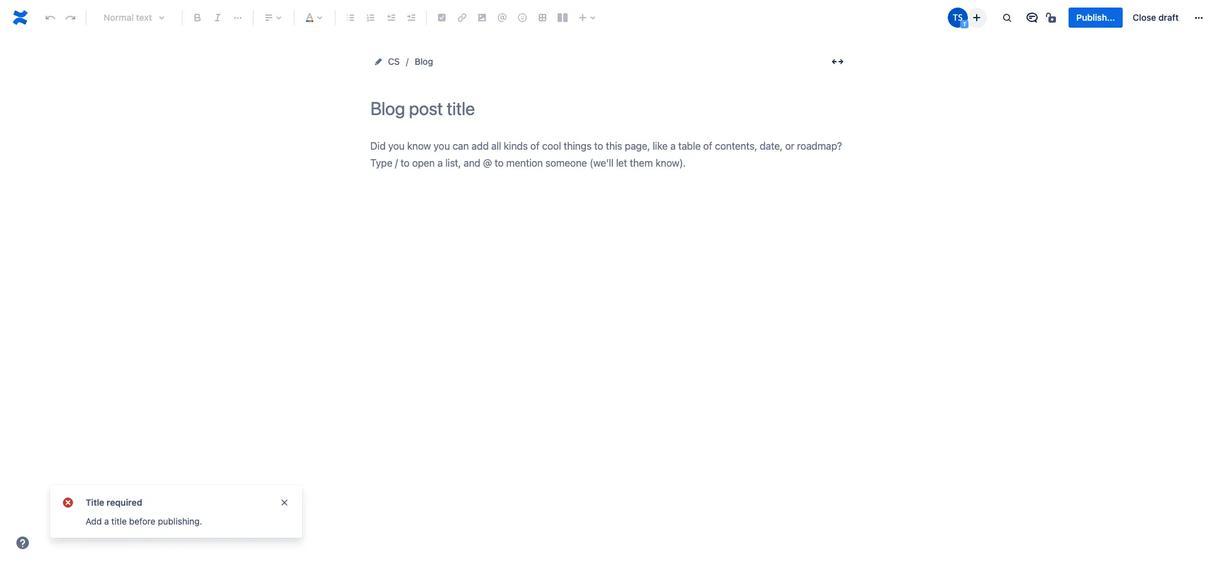 Task type: describe. For each thing, give the bounding box(es) containing it.
numbered list ⌘⇧7 image
[[363, 10, 378, 25]]

make page full-width image
[[830, 54, 845, 69]]

Blog post title text field
[[371, 98, 849, 119]]

title
[[111, 516, 127, 527]]

required
[[107, 497, 142, 508]]

publish...
[[1077, 12, 1116, 23]]

outdent ⇧tab image
[[383, 10, 399, 25]]

table image
[[535, 10, 550, 25]]

cs
[[388, 56, 400, 67]]

more image
[[1192, 10, 1207, 25]]

mention image
[[495, 10, 510, 25]]

action item image
[[434, 10, 450, 25]]

link image
[[455, 10, 470, 25]]

bullet list ⌘⇧8 image
[[343, 10, 358, 25]]

confluence image
[[10, 8, 30, 28]]

title required
[[86, 497, 142, 508]]

dismiss image
[[280, 498, 290, 508]]

add image, video, or file image
[[475, 10, 490, 25]]

blog link
[[415, 54, 433, 69]]

italic ⌘i image
[[210, 10, 225, 25]]

help image
[[15, 536, 30, 551]]

close draft button
[[1126, 8, 1187, 28]]

publishing.
[[158, 516, 202, 527]]

no restrictions image
[[1046, 10, 1061, 25]]

tara schultz image
[[949, 8, 969, 28]]

move this blog image
[[373, 57, 383, 67]]



Task type: vqa. For each thing, say whether or not it's contained in the screenshot.
'out' to the top
no



Task type: locate. For each thing, give the bounding box(es) containing it.
indent tab image
[[404, 10, 419, 25]]

add a title before publishing.
[[86, 516, 202, 527]]

find and replace image
[[1000, 10, 1015, 25]]

redo ⌘⇧z image
[[63, 10, 78, 25]]

invite to edit image
[[970, 10, 985, 25]]

draft
[[1159, 12, 1179, 23]]

comment icon image
[[1025, 10, 1040, 25]]

Main content area, start typing to enter text. text field
[[371, 138, 849, 172]]

blog
[[415, 56, 433, 67]]

cs link
[[388, 54, 400, 69]]

add
[[86, 516, 102, 527]]

a
[[104, 516, 109, 527]]

more formatting image
[[230, 10, 246, 25]]

confluence image
[[10, 8, 30, 28]]

layouts image
[[555, 10, 570, 25]]

error image
[[60, 496, 76, 511]]

undo ⌘z image
[[43, 10, 58, 25]]

before
[[129, 516, 156, 527]]

title
[[86, 497, 104, 508]]

bold ⌘b image
[[190, 10, 205, 25]]

close draft
[[1133, 12, 1179, 23]]

publish... button
[[1069, 8, 1123, 28]]

close
[[1133, 12, 1157, 23]]

emoji image
[[515, 10, 530, 25]]



